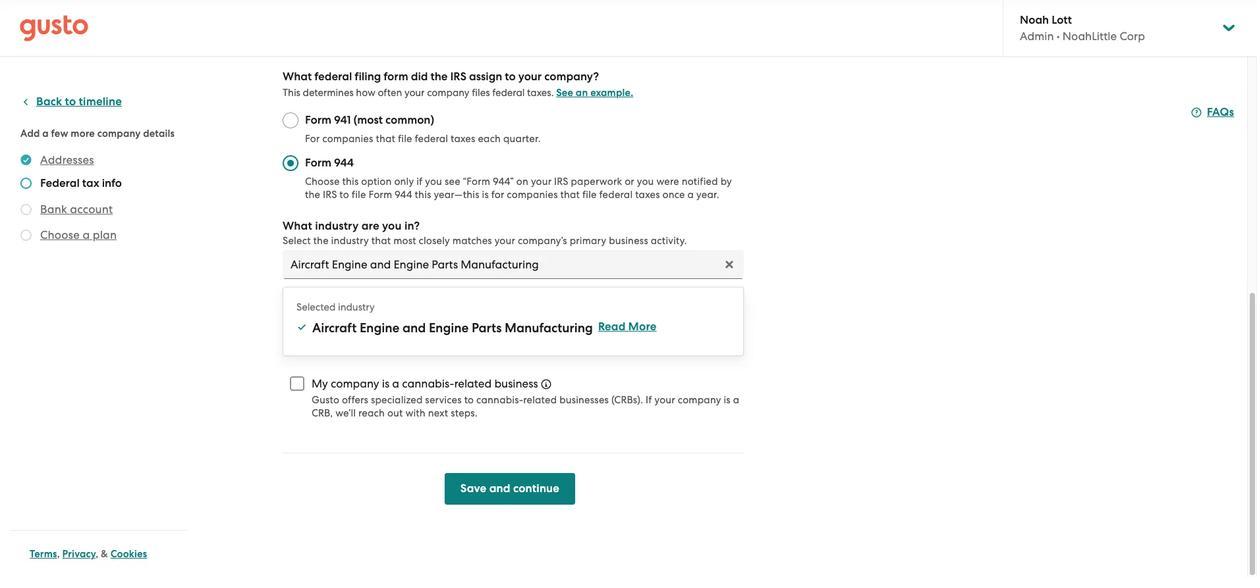 Task type: locate. For each thing, give the bounding box(es) containing it.
0 horizontal spatial and
[[403, 321, 426, 336]]

0 vertical spatial that
[[376, 133, 395, 145]]

1 vertical spatial related
[[523, 395, 557, 407]]

irs
[[450, 70, 467, 84], [554, 176, 568, 188], [323, 189, 337, 201]]

that inside form 944 choose this option only if you see "form 944" on your irs paperwork or you were notified by the irs to file form 944 this year—this is for companies that file federal taxes once a year.
[[560, 189, 580, 201]]

944
[[334, 156, 354, 170], [395, 189, 412, 201]]

that inside what industry are you in? select the industry that most closely matches your company's primary business activity.
[[371, 235, 391, 247]]

cannabis- inside gusto offers specialized services to cannabis-related businesses (crbs). if your company is a crb, we'll reach out with next steps.
[[477, 395, 523, 407]]

1 vertical spatial what
[[283, 219, 312, 233]]

taxes.
[[527, 87, 554, 99]]

engine right aircraft
[[360, 321, 400, 336]]

services
[[425, 395, 462, 407]]

this
[[342, 176, 359, 188], [415, 189, 431, 201]]

business
[[609, 235, 648, 247], [495, 378, 538, 391]]

option
[[361, 176, 392, 188]]

check image
[[20, 230, 32, 241]]

privacy
[[62, 549, 96, 561]]

form
[[305, 113, 332, 127], [305, 156, 332, 170], [369, 189, 392, 201]]

if
[[646, 395, 652, 407]]

1 horizontal spatial you
[[425, 176, 442, 188]]

year—this
[[434, 189, 480, 201]]

1 vertical spatial 944
[[395, 189, 412, 201]]

company left "files"
[[427, 87, 470, 99]]

0 vertical spatial check image
[[20, 178, 32, 189]]

the up select
[[305, 189, 320, 201]]

0 horizontal spatial taxes
[[451, 133, 476, 145]]

company inside what federal filing form did the irs assign to your company? this determines how often your company files federal taxes. see an example.
[[427, 87, 470, 99]]

with
[[406, 408, 426, 420]]

only
[[394, 176, 414, 188]]

1 horizontal spatial choose
[[305, 176, 340, 188]]

choose down bank
[[40, 229, 80, 242]]

bank account
[[40, 203, 113, 216]]

cannabis- up steps.
[[477, 395, 523, 407]]

that down paperwork
[[560, 189, 580, 201]]

that inside the form 941 (most common) for companies that file federal taxes each quarter.
[[376, 133, 395, 145]]

the
[[431, 70, 448, 84], [305, 189, 320, 201], [313, 235, 329, 247]]

1 vertical spatial and
[[489, 482, 511, 496]]

you
[[425, 176, 442, 188], [637, 176, 654, 188], [382, 219, 402, 233]]

is inside form 944 choose this option only if you see "form 944" on your irs paperwork or you were notified by the irs to file form 944 this year—this is for companies that file federal taxes once a year.
[[482, 189, 489, 201]]

a
[[42, 128, 49, 140], [688, 189, 694, 201], [83, 229, 90, 242], [392, 378, 399, 391], [733, 395, 740, 407]]

industry up aircraft
[[338, 302, 375, 314]]

company right if
[[678, 395, 721, 407]]

add
[[20, 128, 40, 140]]

check image
[[20, 178, 32, 189], [20, 204, 32, 215]]

cookies
[[111, 549, 147, 561]]

cannabis- up services
[[402, 378, 454, 391]]

1 horizontal spatial engine
[[429, 321, 469, 336]]

0 horizontal spatial is
[[382, 378, 390, 391]]

what up "this"
[[283, 70, 312, 84]]

1 vertical spatial the
[[305, 189, 320, 201]]

check image up check icon
[[20, 204, 32, 215]]

are
[[362, 219, 379, 233]]

business up gusto offers specialized services to cannabis-related businesses (crbs). if your company is a crb, we'll reach out with next steps.
[[495, 378, 538, 391]]

info
[[102, 177, 122, 190]]

file down option
[[352, 189, 366, 201]]

0 horizontal spatial engine
[[360, 321, 400, 336]]

0 horizontal spatial you
[[382, 219, 402, 233]]

taxes
[[451, 133, 476, 145], [635, 189, 660, 201]]

my
[[312, 378, 328, 391]]

2 vertical spatial is
[[724, 395, 731, 407]]

federal up the determines
[[314, 70, 352, 84]]

1 horizontal spatial companies
[[507, 189, 558, 201]]

the right did
[[431, 70, 448, 84]]

form for form 941 (most common)
[[305, 113, 332, 127]]

what
[[283, 70, 312, 84], [283, 219, 312, 233]]

0 horizontal spatial irs
[[323, 189, 337, 201]]

continue
[[513, 482, 560, 496]]

1 horizontal spatial irs
[[450, 70, 467, 84]]

paperwork
[[571, 176, 622, 188]]

that down (most
[[376, 133, 395, 145]]

1 vertical spatial cannabis-
[[477, 395, 523, 407]]

federal
[[40, 177, 80, 190]]

industry for selected
[[338, 302, 375, 314]]

companies down on
[[507, 189, 558, 201]]

choose inside form 944 choose this option only if you see "form 944" on your irs paperwork or you were notified by the irs to file form 944 this year—this is for companies that file federal taxes once a year.
[[305, 176, 340, 188]]

companies down 941
[[322, 133, 373, 145]]

to inside what federal filing form did the irs assign to your company? this determines how often your company files federal taxes. see an example.
[[505, 70, 516, 84]]

related inside gusto offers specialized services to cannabis-related businesses (crbs). if your company is a crb, we'll reach out with next steps.
[[523, 395, 557, 407]]

and
[[403, 321, 426, 336], [489, 482, 511, 496]]

0 vertical spatial industry
[[315, 219, 359, 233]]

, left &
[[96, 549, 98, 561]]

your
[[518, 70, 542, 84], [405, 87, 425, 99], [531, 176, 552, 188], [495, 235, 515, 247], [655, 395, 675, 407]]

0 horizontal spatial 944
[[334, 156, 354, 170]]

taxes left each
[[451, 133, 476, 145]]

1 engine from the left
[[360, 321, 400, 336]]

2 horizontal spatial is
[[724, 395, 731, 407]]

1 vertical spatial choose
[[40, 229, 80, 242]]

to inside button
[[65, 95, 76, 109]]

terms link
[[30, 549, 57, 561]]

business left activity.
[[609, 235, 648, 247]]

engine left parts at the left bottom of the page
[[429, 321, 469, 336]]

choose down for
[[305, 176, 340, 188]]

form down for
[[305, 156, 332, 170]]

companies inside form 944 choose this option only if you see "form 944" on your irs paperwork or you were notified by the irs to file form 944 this year—this is for companies that file federal taxes once a year.
[[507, 189, 558, 201]]

related up steps.
[[454, 378, 492, 391]]

2 what from the top
[[283, 219, 312, 233]]

selected
[[297, 302, 336, 314]]

file
[[398, 133, 412, 145], [352, 189, 366, 201], [583, 189, 597, 201]]

form down option
[[369, 189, 392, 201]]

2 vertical spatial industry
[[338, 302, 375, 314]]

that down 'are'
[[371, 235, 391, 247]]

2 vertical spatial that
[[371, 235, 391, 247]]

your inside form 944 choose this option only if you see "form 944" on your irs paperwork or you were notified by the irs to file form 944 this year—this is for companies that file federal taxes once a year.
[[531, 176, 552, 188]]

1 what from the top
[[283, 70, 312, 84]]

what inside what industry are you in? select the industry that most closely matches your company's primary business activity.
[[283, 219, 312, 233]]

to
[[505, 70, 516, 84], [65, 95, 76, 109], [340, 189, 349, 201], [464, 395, 474, 407]]

1 horizontal spatial is
[[482, 189, 489, 201]]

privacy link
[[62, 549, 96, 561]]

0 horizontal spatial choose
[[40, 229, 80, 242]]

what up select
[[283, 219, 312, 233]]

None radio
[[283, 113, 299, 129], [283, 156, 299, 171], [283, 113, 299, 129], [283, 156, 299, 171]]

2 vertical spatial the
[[313, 235, 329, 247]]

941
[[334, 113, 351, 127]]

1 horizontal spatial and
[[489, 482, 511, 496]]

federal inside the form 941 (most common) for companies that file federal taxes each quarter.
[[415, 133, 448, 145]]

federal right "files"
[[492, 87, 525, 99]]

industry left 'are'
[[315, 219, 359, 233]]

what inside what federal filing form did the irs assign to your company? this determines how often your company files federal taxes. see an example.
[[283, 70, 312, 84]]

None checkbox
[[283, 370, 312, 399]]

example.
[[591, 87, 634, 99]]

form up for
[[305, 113, 332, 127]]

what industry are you in? select the industry that most closely matches your company's primary business activity.
[[283, 219, 687, 247]]

industry down 'are'
[[331, 235, 369, 247]]

1 vertical spatial that
[[560, 189, 580, 201]]

1 vertical spatial form
[[305, 156, 332, 170]]

companies inside the form 941 (most common) for companies that file federal taxes each quarter.
[[322, 133, 373, 145]]

industry
[[315, 219, 359, 233], [331, 235, 369, 247], [338, 302, 375, 314]]

0 horizontal spatial ,
[[57, 549, 60, 561]]

reach
[[359, 408, 385, 420]]

company's
[[518, 235, 567, 247]]

0 horizontal spatial business
[[495, 378, 538, 391]]

you up most
[[382, 219, 402, 233]]

the right select
[[313, 235, 329, 247]]

circle check image
[[20, 152, 32, 168]]

addresses
[[40, 154, 94, 167]]

more
[[71, 128, 95, 140]]

irs inside what federal filing form did the irs assign to your company? this determines how often your company files federal taxes. see an example.
[[450, 70, 467, 84]]

1 horizontal spatial ,
[[96, 549, 98, 561]]

0 vertical spatial the
[[431, 70, 448, 84]]

1 horizontal spatial taxes
[[635, 189, 660, 201]]

see
[[445, 176, 461, 188]]

0 vertical spatial what
[[283, 70, 312, 84]]

businesses
[[560, 395, 609, 407]]

and right save on the bottom of page
[[489, 482, 511, 496]]

and inside button
[[489, 482, 511, 496]]

faqs button
[[1191, 105, 1234, 121]]

save and continue button
[[445, 474, 575, 505]]

you right if
[[425, 176, 442, 188]]

1 vertical spatial business
[[495, 378, 538, 391]]

0 vertical spatial is
[[482, 189, 489, 201]]

activity.
[[651, 235, 687, 247]]

timeline
[[79, 95, 122, 109]]

your right if
[[655, 395, 675, 407]]

plan
[[93, 229, 117, 242]]

0 vertical spatial form
[[305, 113, 332, 127]]

read more button
[[598, 320, 657, 335]]

choose inside button
[[40, 229, 80, 242]]

once
[[663, 189, 685, 201]]

terms , privacy , & cookies
[[30, 549, 147, 561]]

2 check image from the top
[[20, 204, 32, 215]]

file down common)
[[398, 133, 412, 145]]

0 horizontal spatial cannabis-
[[402, 378, 454, 391]]

944 down 941
[[334, 156, 354, 170]]

0 vertical spatial companies
[[322, 133, 373, 145]]

your right on
[[531, 176, 552, 188]]

0 horizontal spatial file
[[352, 189, 366, 201]]

file down paperwork
[[583, 189, 597, 201]]

0 horizontal spatial related
[[454, 378, 492, 391]]

company
[[427, 87, 470, 99], [97, 128, 141, 140], [331, 378, 379, 391], [678, 395, 721, 407]]

matches
[[453, 235, 492, 247]]

a inside gusto offers specialized services to cannabis-related businesses (crbs). if your company is a crb, we'll reach out with next steps.
[[733, 395, 740, 407]]

944"
[[493, 176, 514, 188]]

2 , from the left
[[96, 549, 98, 561]]

1 horizontal spatial file
[[398, 133, 412, 145]]

1 horizontal spatial cannabis-
[[477, 395, 523, 407]]

business inside what industry are you in? select the industry that most closely matches your company's primary business activity.
[[609, 235, 648, 247]]

a inside choose a plan button
[[83, 229, 90, 242]]

assign
[[469, 70, 502, 84]]

and inside aircraft engine and engine parts manufacturing read more
[[403, 321, 426, 336]]

check image down circle check icon
[[20, 178, 32, 189]]

0 vertical spatial irs
[[450, 70, 467, 84]]

few
[[51, 128, 68, 140]]

federal down or
[[599, 189, 633, 201]]

this down if
[[415, 189, 431, 201]]

taxes inside form 944 choose this option only if you see "form 944" on your irs paperwork or you were notified by the irs to file form 944 this year—this is for companies that file federal taxes once a year.
[[635, 189, 660, 201]]

company right more
[[97, 128, 141, 140]]

0 vertical spatial choose
[[305, 176, 340, 188]]

,
[[57, 549, 60, 561], [96, 549, 98, 561]]

1 vertical spatial check image
[[20, 204, 32, 215]]

related left 'businesses'
[[523, 395, 557, 407]]

944 down only
[[395, 189, 412, 201]]

what for what industry are you in?
[[283, 219, 312, 233]]

admin
[[1020, 30, 1054, 43]]

1 vertical spatial this
[[415, 189, 431, 201]]

form for form 944
[[305, 156, 332, 170]]

you right or
[[637, 176, 654, 188]]

0 vertical spatial 944
[[334, 156, 354, 170]]

federal down common)
[[415, 133, 448, 145]]

1 vertical spatial companies
[[507, 189, 558, 201]]

1 vertical spatial irs
[[554, 176, 568, 188]]

taxes down 'were' on the top
[[635, 189, 660, 201]]

1 vertical spatial taxes
[[635, 189, 660, 201]]

0 vertical spatial and
[[403, 321, 426, 336]]

federal tax info list
[[20, 152, 183, 246]]

1 horizontal spatial this
[[415, 189, 431, 201]]

0 vertical spatial taxes
[[451, 133, 476, 145]]

, left the privacy 'link'
[[57, 549, 60, 561]]

form inside the form 941 (most common) for companies that file federal taxes each quarter.
[[305, 113, 332, 127]]

0 vertical spatial cannabis-
[[402, 378, 454, 391]]

your up what industry are you in? field
[[495, 235, 515, 247]]

engine
[[360, 321, 400, 336], [429, 321, 469, 336]]

0 vertical spatial business
[[609, 235, 648, 247]]

"form
[[463, 176, 490, 188]]

1 horizontal spatial business
[[609, 235, 648, 247]]

this left option
[[342, 176, 359, 188]]

choose
[[305, 176, 340, 188], [40, 229, 80, 242]]

that
[[376, 133, 395, 145], [560, 189, 580, 201], [371, 235, 391, 247]]

2 horizontal spatial irs
[[554, 176, 568, 188]]

0 vertical spatial this
[[342, 176, 359, 188]]

companies
[[322, 133, 373, 145], [507, 189, 558, 201]]

is
[[482, 189, 489, 201], [382, 378, 390, 391], [724, 395, 731, 407]]

and up my company is a cannabis-related business
[[403, 321, 426, 336]]

1 horizontal spatial related
[[523, 395, 557, 407]]

if
[[417, 176, 423, 188]]

0 horizontal spatial companies
[[322, 133, 373, 145]]



Task type: vqa. For each thing, say whether or not it's contained in the screenshot.
second all from left
no



Task type: describe. For each thing, give the bounding box(es) containing it.
my company is a cannabis-related business
[[312, 378, 538, 391]]

federal tax info
[[40, 177, 122, 190]]

often
[[378, 87, 402, 99]]

were
[[657, 176, 679, 188]]

federal inside form 944 choose this option only if you see "form 944" on your irs paperwork or you were notified by the irs to file form 944 this year—this is for companies that file federal taxes once a year.
[[599, 189, 633, 201]]

crb,
[[312, 408, 333, 420]]

1 , from the left
[[57, 549, 60, 561]]

addresses button
[[40, 152, 94, 168]]

cookies button
[[111, 547, 147, 563]]

company up offers
[[331, 378, 379, 391]]

year.
[[697, 189, 719, 201]]

the inside what industry are you in? select the industry that most closely matches your company's primary business activity.
[[313, 235, 329, 247]]

•
[[1057, 30, 1060, 43]]

steps.
[[451, 408, 478, 420]]

filing
[[355, 70, 381, 84]]

files
[[472, 87, 490, 99]]

the inside what federal filing form did the irs assign to your company? this determines how often your company files federal taxes. see an example.
[[431, 70, 448, 84]]

the inside form 944 choose this option only if you see "form 944" on your irs paperwork or you were notified by the irs to file form 944 this year—this is for companies that file federal taxes once a year.
[[305, 189, 320, 201]]

each
[[478, 133, 501, 145]]

1 horizontal spatial 944
[[395, 189, 412, 201]]

2 engine from the left
[[429, 321, 469, 336]]

you inside what industry are you in? select the industry that most closely matches your company's primary business activity.
[[382, 219, 402, 233]]

&
[[101, 549, 108, 561]]

2 horizontal spatial file
[[583, 189, 597, 201]]

what for what federal filing form did the irs assign to your company?
[[283, 70, 312, 84]]

aircraft
[[312, 321, 357, 336]]

see
[[556, 87, 573, 99]]

1 check image from the top
[[20, 178, 32, 189]]

how
[[356, 87, 376, 99]]

2 vertical spatial form
[[369, 189, 392, 201]]

save and continue
[[461, 482, 560, 496]]

back to timeline
[[36, 95, 122, 109]]

lott
[[1052, 13, 1072, 27]]

out
[[387, 408, 403, 420]]

this
[[283, 87, 300, 99]]

primary
[[570, 235, 607, 247]]

determines
[[303, 87, 354, 99]]

add a few more company details
[[20, 128, 175, 140]]

2 vertical spatial irs
[[323, 189, 337, 201]]

bank account button
[[40, 202, 113, 217]]

terms
[[30, 549, 57, 561]]

your down did
[[405, 87, 425, 99]]

to inside gusto offers specialized services to cannabis-related businesses (crbs). if your company is a crb, we'll reach out with next steps.
[[464, 395, 474, 407]]

back to timeline button
[[20, 94, 122, 110]]

What industry are you in? field
[[283, 250, 744, 279]]

taxes inside the form 941 (most common) for companies that file federal taxes each quarter.
[[451, 133, 476, 145]]

your inside what industry are you in? select the industry that most closely matches your company's primary business activity.
[[495, 235, 515, 247]]

quarter.
[[503, 133, 541, 145]]

0 vertical spatial related
[[454, 378, 492, 391]]

by
[[721, 176, 732, 188]]

a inside form 944 choose this option only if you see "form 944" on your irs paperwork or you were notified by the irs to file form 944 this year—this is for companies that file federal taxes once a year.
[[688, 189, 694, 201]]

next
[[428, 408, 448, 420]]

1 vertical spatial industry
[[331, 235, 369, 247]]

noah
[[1020, 13, 1049, 27]]

select
[[283, 235, 311, 247]]

in?
[[405, 219, 420, 233]]

manufacturing
[[505, 321, 593, 336]]

industry for what
[[315, 219, 359, 233]]

form 941 (most common) for companies that file federal taxes each quarter.
[[305, 113, 541, 145]]

home image
[[20, 15, 88, 41]]

did
[[411, 70, 428, 84]]

aircraft engine and engine parts manufacturing read more
[[312, 320, 657, 336]]

more
[[629, 320, 657, 334]]

is inside gusto offers specialized services to cannabis-related businesses (crbs). if your company is a crb, we'll reach out with next steps.
[[724, 395, 731, 407]]

(crbs).
[[612, 395, 643, 407]]

your up taxes.
[[518, 70, 542, 84]]

0 horizontal spatial this
[[342, 176, 359, 188]]

details
[[143, 128, 175, 140]]

save
[[461, 482, 487, 496]]

file inside the form 941 (most common) for companies that file federal taxes each quarter.
[[398, 133, 412, 145]]

read
[[598, 320, 626, 334]]

form
[[384, 70, 408, 84]]

(most
[[354, 113, 383, 127]]

corp
[[1120, 30, 1145, 43]]

bank
[[40, 203, 67, 216]]

specialized
[[371, 395, 423, 407]]

noah lott admin • noahlittle corp
[[1020, 13, 1145, 43]]

module__icon___go7vc image
[[297, 322, 307, 333]]

common)
[[386, 113, 434, 127]]

gusto
[[312, 395, 339, 407]]

an
[[576, 87, 588, 99]]

notified
[[682, 176, 718, 188]]

offers
[[342, 395, 368, 407]]

back
[[36, 95, 62, 109]]

see an example. button
[[556, 85, 634, 101]]

faqs
[[1207, 105, 1234, 119]]

selected industry
[[297, 302, 375, 314]]

on
[[517, 176, 529, 188]]

noahlittle
[[1063, 30, 1117, 43]]

1 vertical spatial is
[[382, 378, 390, 391]]

2 horizontal spatial you
[[637, 176, 654, 188]]

most
[[394, 235, 416, 247]]

company inside gusto offers specialized services to cannabis-related businesses (crbs). if your company is a crb, we'll reach out with next steps.
[[678, 395, 721, 407]]

account
[[70, 203, 113, 216]]

choose a plan button
[[40, 227, 117, 243]]

choose a plan
[[40, 229, 117, 242]]

what federal filing form did the irs assign to your company? this determines how often your company files federal taxes. see an example.
[[283, 70, 634, 99]]

to inside form 944 choose this option only if you see "form 944" on your irs paperwork or you were notified by the irs to file form 944 this year—this is for companies that file federal taxes once a year.
[[340, 189, 349, 201]]

company?
[[544, 70, 599, 84]]

we'll
[[336, 408, 356, 420]]

gusto offers specialized services to cannabis-related businesses (crbs). if your company is a crb, we'll reach out with next steps.
[[312, 395, 740, 420]]

your inside gusto offers specialized services to cannabis-related businesses (crbs). if your company is a crb, we'll reach out with next steps.
[[655, 395, 675, 407]]



